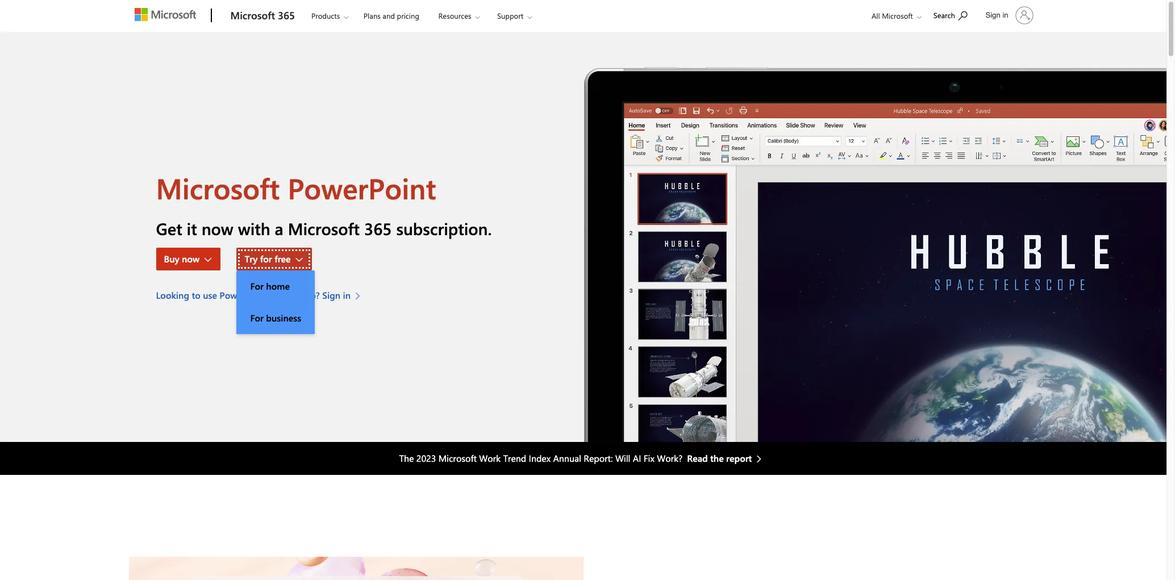 Task type: vqa. For each thing, say whether or not it's contained in the screenshot.
the and associated with Plans
no



Task type: locate. For each thing, give the bounding box(es) containing it.
0 horizontal spatial the
[[283, 290, 296, 301]]

microsoft inside microsoft 365 link
[[230, 9, 275, 22]]

the inside 'link'
[[283, 290, 296, 301]]

sign inside 'link'
[[322, 290, 341, 301]]

products button
[[302, 1, 358, 31]]

in right web? at the left of page
[[343, 290, 351, 301]]

sign right search search field
[[986, 11, 1001, 19]]

0 vertical spatial the
[[283, 290, 296, 301]]

1 vertical spatial in
[[343, 290, 351, 301]]

powerpoint left "on"
[[220, 290, 267, 301]]

it
[[187, 218, 197, 239]]

support button
[[488, 1, 541, 31]]

on
[[270, 290, 280, 301]]

try for free element
[[237, 271, 315, 334]]

now right buy
[[182, 253, 200, 265]]

now right it
[[202, 218, 233, 239]]

0 vertical spatial in
[[1003, 11, 1009, 19]]

for
[[250, 280, 264, 292], [250, 312, 264, 324]]

0 horizontal spatial sign
[[322, 290, 341, 301]]

in
[[1003, 11, 1009, 19], [343, 290, 351, 301]]

for for for home
[[250, 280, 264, 292]]

web?
[[299, 290, 320, 301]]

for
[[260, 253, 272, 265]]

for left "on"
[[250, 280, 264, 292]]

annual
[[553, 452, 581, 464]]

buy now button
[[156, 248, 221, 271]]

microsoft powerpoint
[[156, 169, 436, 207]]

trend
[[503, 452, 526, 464]]

plans and pricing link
[[359, 1, 425, 28]]

support
[[497, 11, 524, 20]]

1 horizontal spatial 365
[[364, 218, 392, 239]]

in right search search field
[[1003, 11, 1009, 19]]

0 vertical spatial for
[[250, 280, 264, 292]]

1 for from the top
[[250, 280, 264, 292]]

1 horizontal spatial the
[[710, 452, 724, 464]]

sign in
[[986, 11, 1009, 19]]

0 horizontal spatial in
[[343, 290, 351, 301]]

microsoft 365 link
[[225, 1, 301, 31]]

resources button
[[429, 1, 489, 31]]

powerpoint inside 'link'
[[220, 290, 267, 301]]

0 horizontal spatial 365
[[278, 9, 295, 22]]

for down looking to use powerpoint on the web? sign in 'link'
[[250, 312, 264, 324]]

for for for business
[[250, 312, 264, 324]]

will
[[615, 452, 631, 464]]

1 vertical spatial for
[[250, 312, 264, 324]]

business
[[266, 312, 301, 324]]

1 vertical spatial now
[[182, 253, 200, 265]]

sign
[[986, 11, 1001, 19], [322, 290, 341, 301]]

ai
[[633, 452, 641, 464]]

1 horizontal spatial in
[[1003, 11, 1009, 19]]

read
[[687, 452, 708, 464]]

0 horizontal spatial now
[[182, 253, 200, 265]]

2023
[[416, 452, 436, 464]]

1 vertical spatial powerpoint
[[220, 290, 267, 301]]

the 2023 microsoft work trend index annual report: will ai fix work? read the report
[[399, 452, 752, 464]]

0 vertical spatial 365
[[278, 9, 295, 22]]

for home link
[[237, 271, 315, 303]]

report:
[[584, 452, 613, 464]]

powerpoint up get it now with a microsoft 365 subscription.
[[288, 169, 436, 207]]

search button
[[929, 2, 973, 27]]

1 horizontal spatial now
[[202, 218, 233, 239]]

powerpoint
[[288, 169, 436, 207], [220, 290, 267, 301]]

1 horizontal spatial sign
[[986, 11, 1001, 19]]

0 horizontal spatial powerpoint
[[220, 290, 267, 301]]

1 vertical spatial sign
[[322, 290, 341, 301]]

1 vertical spatial 365
[[364, 218, 392, 239]]

all microsoft
[[872, 11, 913, 20]]

for business link
[[237, 303, 315, 334]]

0 vertical spatial powerpoint
[[288, 169, 436, 207]]

2 for from the top
[[250, 312, 264, 324]]

microsoft
[[230, 9, 275, 22], [882, 11, 913, 20], [156, 169, 280, 207], [288, 218, 360, 239], [439, 452, 477, 464]]

the right read
[[710, 452, 724, 464]]

subscription.
[[396, 218, 492, 239]]

sign right web? at the left of page
[[322, 290, 341, 301]]

1 horizontal spatial powerpoint
[[288, 169, 436, 207]]

now inside dropdown button
[[182, 253, 200, 265]]

the
[[283, 290, 296, 301], [710, 452, 724, 464]]

the right "on"
[[283, 290, 296, 301]]

365
[[278, 9, 295, 22], [364, 218, 392, 239]]

work
[[479, 452, 501, 464]]

now
[[202, 218, 233, 239], [182, 253, 200, 265]]



Task type: describe. For each thing, give the bounding box(es) containing it.
pricing
[[397, 11, 419, 20]]

search
[[934, 10, 955, 20]]

work?
[[657, 452, 683, 464]]

try for free
[[245, 253, 291, 265]]

the
[[399, 452, 414, 464]]

home
[[266, 280, 290, 292]]

get
[[156, 218, 182, 239]]

read the report link
[[687, 452, 768, 465]]

fix
[[644, 452, 655, 464]]

microsoft image
[[134, 8, 196, 21]]

get it now with a microsoft 365 subscription.
[[156, 218, 492, 239]]

resources
[[439, 11, 471, 20]]

report
[[726, 452, 752, 464]]

0 vertical spatial sign
[[986, 11, 1001, 19]]

Search search field
[[928, 2, 979, 27]]

and
[[383, 11, 395, 20]]

looking to use powerpoint on the web? sign in link
[[156, 289, 366, 303]]

microsoft inside all microsoft 'dropdown button'
[[882, 11, 913, 20]]

all microsoft button
[[863, 1, 927, 31]]

plans
[[364, 11, 381, 20]]

a
[[275, 218, 283, 239]]

buy
[[164, 253, 179, 265]]

try for free button
[[237, 248, 312, 271]]

use
[[203, 290, 217, 301]]

with
[[238, 218, 270, 239]]

for business
[[250, 312, 301, 324]]

0 vertical spatial now
[[202, 218, 233, 239]]

looking
[[156, 290, 189, 301]]

to
[[192, 290, 200, 301]]

microsoft 365
[[230, 9, 295, 22]]

device screen showing a presentation open in powerpoint image
[[583, 32, 1167, 442]]

all
[[872, 11, 880, 20]]

index
[[529, 452, 551, 464]]

looking to use powerpoint on the web? sign in
[[156, 290, 351, 301]]

in inside 'link'
[[343, 290, 351, 301]]

for home
[[250, 280, 290, 292]]

try
[[245, 253, 258, 265]]

plans and pricing
[[364, 11, 419, 20]]

sign in link
[[979, 2, 1038, 29]]

1 vertical spatial the
[[710, 452, 724, 464]]

free
[[275, 253, 291, 265]]

products
[[311, 11, 340, 20]]

buy now
[[164, 253, 200, 265]]



